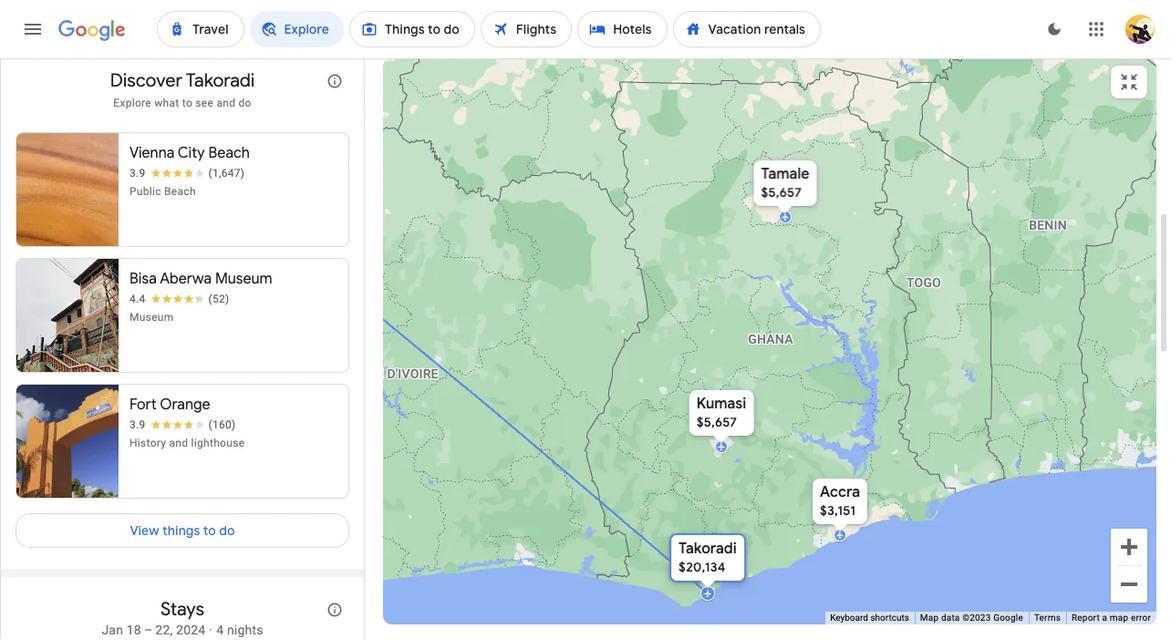 Task type: locate. For each thing, give the bounding box(es) containing it.
and right see
[[217, 97, 236, 109]]

togo
[[907, 275, 942, 290]]

3.9 up public
[[130, 167, 146, 180]]

to left see
[[182, 97, 193, 109]]

view
[[130, 523, 159, 539]]

0 horizontal spatial and
[[169, 437, 188, 450]]

0 horizontal spatial beach
[[164, 185, 196, 198]]

map
[[921, 613, 939, 623]]

3.9 down fort
[[130, 419, 146, 432]]

bisa aberwa museum
[[130, 270, 273, 288]]

 image
[[209, 623, 213, 638]]

1 horizontal spatial beach
[[208, 144, 250, 162]]

côte d'ivoire
[[352, 366, 439, 381]]

report
[[1072, 613, 1101, 623]]

1 horizontal spatial to
[[203, 523, 216, 539]]

1 vertical spatial 3.9
[[130, 419, 146, 432]]

3.9 for vienna city beach
[[130, 167, 146, 180]]

0 vertical spatial 3.9
[[130, 167, 146, 180]]

beach down 3.9 out of 5 stars from 1,647 reviews image at the left top
[[164, 185, 196, 198]]

$3,151
[[820, 502, 856, 519]]

1 vertical spatial to
[[203, 523, 216, 539]]

fort
[[130, 396, 157, 414]]

main menu image
[[22, 18, 44, 40]]

1 horizontal spatial $5,657
[[762, 184, 802, 200]]

1 3.9 from the top
[[130, 167, 146, 180]]

4.4 out of 5 stars from 52 reviews image
[[130, 292, 230, 306]]

beach
[[208, 144, 250, 162], [164, 185, 196, 198]]

terms
[[1035, 613, 1061, 623]]

takoradi up see
[[186, 69, 255, 92]]

0 vertical spatial to
[[182, 97, 193, 109]]

change appearance image
[[1033, 7, 1077, 51]]

museum down 4.4
[[130, 311, 174, 324]]

to right things on the bottom left of the page
[[203, 523, 216, 539]]

stays
[[161, 599, 204, 621]]

1 horizontal spatial do
[[239, 97, 252, 109]]

what
[[154, 97, 179, 109]]

1 horizontal spatial takoradi
[[679, 540, 737, 558]]

museum up (52)
[[215, 270, 273, 288]]

beach up "(1,647)"
[[208, 144, 250, 162]]

tamale
[[762, 165, 810, 183]]

0 vertical spatial $5,657
[[762, 184, 802, 200]]

do
[[239, 97, 252, 109], [219, 523, 235, 539]]

$5,657 for kumasi
[[697, 414, 738, 430]]

4
[[216, 623, 224, 638]]

takoradi up $20,134
[[679, 540, 737, 558]]

do right see
[[239, 97, 252, 109]]

discover takoradi
[[110, 69, 255, 92]]

shortcuts
[[871, 613, 910, 623]]

to for do
[[203, 523, 216, 539]]

0 horizontal spatial do
[[219, 523, 235, 539]]

museum
[[215, 270, 273, 288], [130, 311, 174, 324]]

2024
[[176, 623, 206, 638]]

0 vertical spatial and
[[217, 97, 236, 109]]

kumasi
[[697, 395, 747, 413]]

0 horizontal spatial takoradi
[[186, 69, 255, 92]]

$5,657
[[762, 184, 802, 200], [697, 414, 738, 430]]

1 vertical spatial museum
[[130, 311, 174, 324]]

(160)
[[209, 419, 236, 432]]

$5,657 down kumasi on the right of the page
[[697, 414, 738, 430]]

1 vertical spatial $5,657
[[697, 414, 738, 430]]

public
[[130, 185, 161, 198]]

terms link
[[1035, 613, 1061, 623]]

view things to do
[[130, 523, 235, 539]]

to
[[182, 97, 193, 109], [203, 523, 216, 539]]

côte
[[352, 366, 384, 381]]

takoradi
[[186, 69, 255, 92], [679, 540, 737, 558]]

0 horizontal spatial to
[[182, 97, 193, 109]]

1 vertical spatial and
[[169, 437, 188, 450]]

©2023
[[963, 613, 992, 623]]

states)
[[173, 610, 216, 626]]

loading results progress bar
[[0, 58, 1172, 62]]

nights
[[227, 623, 263, 638]]

and down 3.9 out of 5 stars from 160 reviews image
[[169, 437, 188, 450]]

1 vertical spatial takoradi
[[679, 540, 737, 558]]

2 3.9 from the top
[[130, 419, 146, 432]]

0 vertical spatial do
[[239, 97, 252, 109]]

$5,657 down tamale
[[762, 184, 802, 200]]

0 horizontal spatial $5,657
[[697, 414, 738, 430]]

$5,657 for tamale
[[762, 184, 802, 200]]

3.9
[[130, 167, 146, 180], [130, 419, 146, 432]]

1 vertical spatial beach
[[164, 185, 196, 198]]

tamale $5,657
[[762, 165, 810, 200]]

map data ©2023 google
[[921, 613, 1024, 623]]

accra $3,151
[[820, 483, 861, 519]]

and
[[217, 97, 236, 109], [169, 437, 188, 450]]

d'ivoire
[[387, 366, 439, 381]]

explore
[[113, 97, 151, 109]]

google
[[994, 613, 1024, 623]]

do right things on the bottom left of the page
[[219, 523, 235, 539]]

$5,657 inside tamale $5,657
[[762, 184, 802, 200]]

4 nights
[[216, 623, 263, 638]]

0 horizontal spatial museum
[[130, 311, 174, 324]]

1 horizontal spatial museum
[[215, 270, 273, 288]]

5657 US dollars text field
[[697, 414, 738, 430]]

$5,657 inside kumasi $5,657
[[697, 414, 738, 430]]



Task type: describe. For each thing, give the bounding box(es) containing it.
history
[[130, 437, 166, 450]]

0 vertical spatial beach
[[208, 144, 250, 162]]

english (united states) button
[[45, 603, 230, 632]]

$20,134
[[679, 559, 726, 575]]

20134 US dollars text field
[[679, 559, 726, 575]]

lighthouse
[[191, 437, 245, 450]]

history and lighthouse
[[130, 437, 245, 450]]

view smaller map image
[[1119, 71, 1141, 93]]

report a map error
[[1072, 613, 1152, 623]]

3151 US dollars text field
[[820, 502, 856, 519]]

things
[[162, 523, 200, 539]]

map region
[[155, 0, 1172, 640]]

report a map error link
[[1072, 613, 1152, 623]]

bisa
[[130, 270, 157, 288]]

kumasi $5,657
[[697, 395, 747, 430]]

0 vertical spatial takoradi
[[186, 69, 255, 92]]

a
[[1103, 613, 1108, 623]]

4.4
[[130, 293, 146, 306]]

explore what to see and do
[[113, 97, 252, 109]]

jan
[[102, 623, 123, 638]]

jan 18 – 22, 2024
[[102, 623, 206, 638]]

to for see
[[182, 97, 193, 109]]

keyboard
[[831, 613, 869, 623]]

takoradi inside map region
[[679, 540, 737, 558]]

takoradi $20,134
[[679, 540, 737, 575]]

aberwa
[[160, 270, 212, 288]]

error
[[1132, 613, 1152, 623]]

about these results image
[[313, 588, 357, 632]]

public beach
[[130, 185, 196, 198]]

vienna
[[130, 144, 175, 162]]

city
[[178, 144, 205, 162]]

(52)
[[209, 293, 230, 306]]

english (united states)
[[80, 610, 216, 626]]

keyboard shortcuts
[[831, 613, 910, 623]]

3.9 out of 5 stars from 160 reviews image
[[130, 418, 236, 432]]

see
[[196, 97, 214, 109]]

orange
[[160, 396, 210, 414]]

18 – 22,
[[127, 623, 173, 638]]

(united
[[126, 610, 171, 626]]

map
[[1111, 613, 1129, 623]]

(1,647)
[[209, 167, 245, 180]]

3.9 for fort orange
[[130, 419, 146, 432]]

discover
[[110, 69, 182, 92]]

ghana
[[749, 332, 794, 346]]

1 horizontal spatial and
[[217, 97, 236, 109]]

keyboard shortcuts button
[[831, 612, 910, 625]]

1 vertical spatial do
[[219, 523, 235, 539]]

3.9 out of 5 stars from 1,647 reviews image
[[130, 166, 245, 181]]

data
[[942, 613, 961, 623]]

about these results image
[[313, 59, 357, 103]]

accra
[[820, 483, 861, 501]]

fort orange
[[130, 396, 210, 414]]

vienna city beach
[[130, 144, 250, 162]]

0 vertical spatial museum
[[215, 270, 273, 288]]

english
[[80, 610, 123, 626]]

5657 US dollars text field
[[762, 184, 802, 200]]

benin
[[1030, 218, 1068, 232]]



Task type: vqa. For each thing, say whether or not it's contained in the screenshot.
THE $5,657 within the Kumasi $5,657
yes



